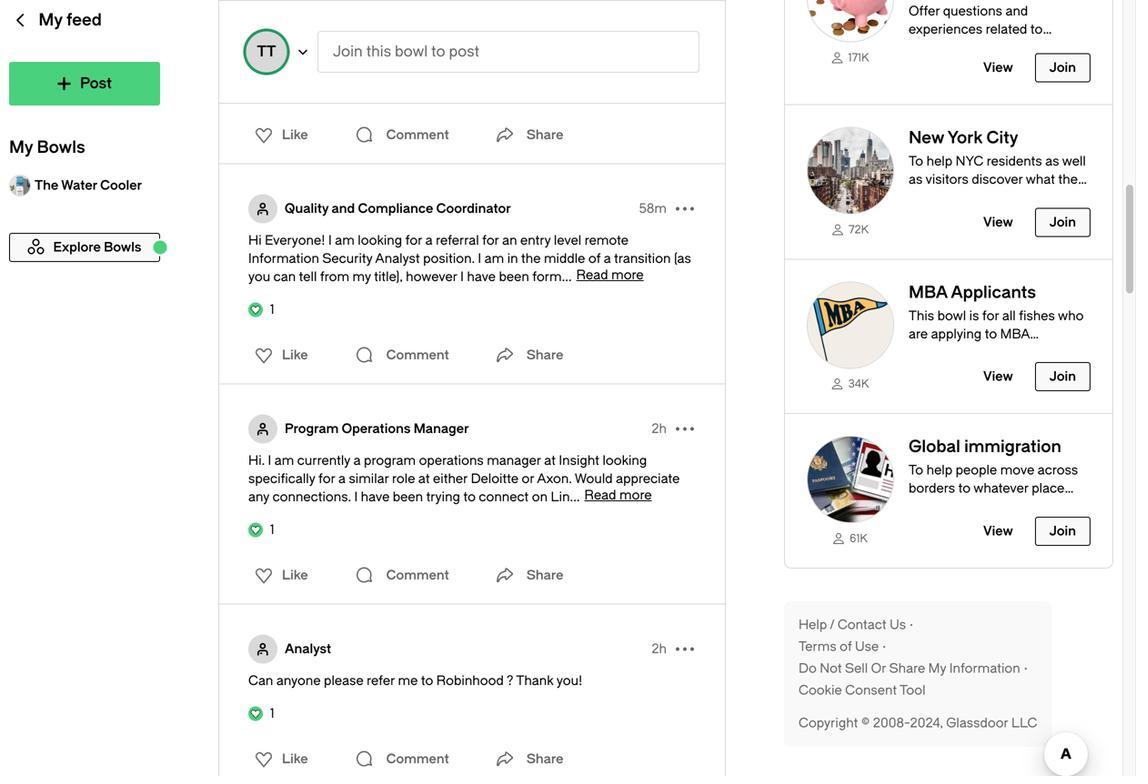 Task type: vqa. For each thing, say whether or not it's contained in the screenshot.


Task type: locate. For each thing, give the bounding box(es) containing it.
1 2h link from the top
[[652, 420, 667, 438]]

1 vertical spatial my
[[9, 138, 33, 157]]

has
[[1063, 190, 1085, 205]]

contact
[[838, 618, 887, 633]]

1 vertical spatial more actions image
[[671, 415, 700, 444]]

2h for analyst
[[652, 642, 667, 657]]

2 2h link from the top
[[652, 640, 667, 659]]

1 2h from the top
[[652, 421, 667, 436]]

1 vertical spatial at
[[419, 471, 430, 487]]

for down currently
[[319, 471, 335, 487]]

like down anyone at the bottom of the page
[[282, 752, 308, 767]]

2h link for analyst
[[652, 640, 667, 659]]

connections.
[[273, 490, 351, 505]]

0 horizontal spatial of
[[589, 251, 601, 266]]

share button for join this bowl to post
[[490, 117, 564, 153]]

share button down thank
[[490, 741, 564, 776]]

a
[[426, 233, 433, 248], [604, 251, 611, 266], [354, 453, 361, 468], [339, 471, 346, 487]]

1 horizontal spatial bowl
[[938, 309, 967, 324]]

1
[[270, 302, 274, 317], [270, 522, 274, 537], [270, 706, 274, 721]]

have inside hi.  i am currently a program operations manager at insight looking specifically for a similar role at either deloitte or axon.  would appreciate any connections.  i have been trying to connect on lin
[[361, 490, 390, 505]]

1 horizontal spatial am
[[335, 233, 355, 248]]

questions
[[944, 4, 1003, 19]]

for inside hi.  i am currently a program operations manager at insight looking specifically for a similar role at either deloitte or axon.  would appreciate any connections.  i have been trying to connect on lin
[[319, 471, 335, 487]]

image for bowl image up '34k' link
[[807, 282, 895, 369]]

share down form
[[527, 348, 564, 363]]

me
[[398, 674, 418, 689]]

0 horizontal spatial the
[[522, 251, 541, 266]]

read for middle
[[577, 268, 609, 283]]

1 help from the top
[[927, 154, 953, 169]]

0 horizontal spatial have
[[361, 490, 390, 505]]

1 for hi everyone! i am looking for a referral for an entry level  remote information security analyst position.  i am in the middle of a transition (as you can tell from my title), however i have been form
[[270, 302, 274, 317]]

to inside button
[[432, 43, 446, 60]]

1 share button from the top
[[490, 117, 564, 153]]

comment button down trying
[[350, 558, 454, 594]]

comment button for analyst
[[350, 741, 454, 776]]

1 horizontal spatial my
[[39, 10, 62, 30]]

global
[[909, 438, 961, 457]]

at inside global immigration to help people move across borders to whatever place they feel at home.
[[964, 499, 975, 514]]

to down people
[[959, 481, 971, 496]]

toogle identity image
[[248, 415, 278, 444], [248, 635, 278, 664]]

share up the tool
[[890, 661, 926, 676]]

visitors
[[926, 172, 969, 187]]

1 vertical spatial been
[[393, 490, 423, 505]]

1 vertical spatial image for bowl image
[[807, 282, 895, 369]]

3 image for bowl image from the top
[[807, 436, 895, 524]]

they
[[909, 499, 935, 514]]

1 vertical spatial more
[[620, 488, 652, 503]]

feel
[[938, 499, 960, 514]]

1 vertical spatial read more button
[[585, 488, 652, 503]]

and down related
[[1013, 40, 1036, 55]]

0 vertical spatial ...
[[562, 269, 572, 284]]

bowl
[[395, 43, 428, 60], [938, 309, 967, 324]]

a up position.
[[426, 233, 433, 248]]

comment down "can anyone please refer me to robinhood ? thank you!"
[[386, 752, 449, 767]]

1 vertical spatial 2h
[[652, 642, 667, 657]]

1 horizontal spatial been
[[499, 269, 530, 284]]

to right applying
[[985, 327, 998, 342]]

have down similar in the bottom left of the page
[[361, 490, 390, 505]]

like up 'quality'
[[282, 127, 308, 142]]

most
[[955, 190, 987, 205]]

either
[[433, 471, 468, 487]]

3 rections list menu from the top
[[244, 561, 314, 590]]

like up program at the left of the page
[[282, 348, 308, 363]]

comment button for quality and compliance coordinator
[[350, 337, 454, 374]]

1 toogle identity image from the top
[[248, 415, 278, 444]]

do not sell or share my information link
[[799, 660, 1032, 678]]

1 vertical spatial share button
[[490, 741, 564, 776]]

the
[[1059, 172, 1079, 187], [522, 251, 541, 266]]

0 vertical spatial share button
[[490, 117, 564, 153]]

1 vertical spatial to
[[909, 463, 924, 478]]

image for bowl image up 72k link
[[807, 127, 895, 215]]

my
[[353, 269, 371, 284]]

3 like from the top
[[282, 568, 308, 583]]

toogle identity image up hi.
[[248, 415, 278, 444]]

4 like from the top
[[282, 752, 308, 767]]

0 horizontal spatial as
[[909, 172, 923, 187]]

share button down on
[[490, 558, 564, 594]]

0 vertical spatial information
[[248, 251, 319, 266]]

the
[[35, 178, 58, 193]]

a up similar in the bottom left of the page
[[354, 453, 361, 468]]

information inside "help / contact us terms of use do not sell or share my information cookie consent tool"
[[950, 661, 1021, 676]]

my left feed
[[39, 10, 62, 30]]

information inside hi everyone! i am looking for a referral for an entry level  remote information security analyst position.  i am in the middle of a transition (as you can tell from my title), however i have been form
[[248, 251, 319, 266]]

0 vertical spatial image for bowl image
[[807, 127, 895, 215]]

help up borders
[[927, 463, 953, 478]]

2 share button from the top
[[490, 337, 564, 374]]

3 comment button from the top
[[350, 558, 454, 594]]

as up "what"
[[1046, 154, 1060, 169]]

2 2h from the top
[[652, 642, 667, 657]]

share button for analyst
[[490, 741, 564, 776]]

information
[[248, 251, 319, 266], [950, 661, 1021, 676]]

2 vertical spatial am
[[275, 453, 294, 468]]

looking down compliance
[[358, 233, 402, 248]]

my feed link
[[9, 0, 160, 62]]

0 vertical spatial as
[[1046, 154, 1060, 169]]

at right feel
[[964, 499, 975, 514]]

my up 2024,
[[929, 661, 947, 676]]

at right role
[[419, 471, 430, 487]]

0 vertical spatial 1
[[270, 302, 274, 317]]

and right 'quality'
[[332, 201, 355, 216]]

for right "is"
[[983, 309, 1000, 324]]

the water cooler link
[[9, 167, 160, 204]]

2 rections list menu from the top
[[244, 341, 314, 370]]

quality and compliance coordinator button
[[285, 200, 511, 218]]

any
[[248, 490, 270, 505]]

you!
[[557, 674, 583, 689]]

and up related
[[1006, 4, 1029, 19]]

2024,
[[911, 716, 944, 731]]

1 rections list menu from the top
[[244, 121, 314, 150]]

1 1 from the top
[[270, 302, 274, 317]]

am left in
[[485, 251, 504, 266]]

the up has
[[1059, 172, 1079, 187]]

been down in
[[499, 269, 530, 284]]

2h for program operations manager
[[652, 421, 667, 436]]

1 image for bowl image from the top
[[807, 127, 895, 215]]

image for bowl image
[[807, 127, 895, 215], [807, 282, 895, 369], [807, 436, 895, 524]]

2 horizontal spatial at
[[964, 499, 975, 514]]

can
[[274, 269, 296, 284]]

to left post
[[432, 43, 446, 60]]

rections list menu
[[244, 121, 314, 150], [244, 341, 314, 370], [244, 561, 314, 590], [244, 745, 314, 774]]

0 vertical spatial my
[[39, 10, 62, 30]]

2 t from the left
[[267, 43, 276, 60]]

2 help from the top
[[927, 463, 953, 478]]

water
[[61, 178, 97, 193]]

post
[[449, 43, 480, 60]]

a down currently
[[339, 471, 346, 487]]

share down on
[[527, 568, 564, 583]]

34k link
[[807, 376, 895, 392]]

0 vertical spatial and
[[1006, 4, 1029, 19]]

as up "world's"
[[909, 172, 923, 187]]

... down middle
[[562, 269, 572, 284]]

1 vertical spatial help
[[927, 463, 953, 478]]

more actions image for hi.  i am currently a program operations manager at insight looking specifically for a similar role at either deloitte or axon.  would appreciate any connections.  i have been trying to connect on lin
[[671, 415, 700, 444]]

4 rections list menu from the top
[[244, 745, 314, 774]]

anyone
[[277, 674, 321, 689]]

1 vertical spatial bowl
[[938, 309, 967, 324]]

the right in
[[522, 251, 541, 266]]

join this bowl to post button
[[318, 31, 700, 73]]

2 more actions image from the top
[[671, 415, 700, 444]]

at up axon.
[[545, 453, 556, 468]]

0 vertical spatial read more button
[[577, 268, 644, 283]]

information for hi everyone! i am looking for a referral for an entry level  remote information security analyst position.  i am in the middle of a transition (as you can tell from my title), however i have been form
[[248, 251, 319, 266]]

more actions image
[[671, 194, 700, 223], [671, 415, 700, 444], [671, 635, 700, 664]]

1 more actions image from the top
[[671, 194, 700, 223]]

1 horizontal spatial of
[[840, 639, 852, 654]]

2 vertical spatial image for bowl image
[[807, 436, 895, 524]]

2 image for bowl image from the top
[[807, 282, 895, 369]]

t
[[257, 43, 267, 60], [267, 43, 276, 60]]

fishes
[[1020, 309, 1056, 324]]

title),
[[374, 269, 403, 284]]

1 vertical spatial am
[[485, 251, 504, 266]]

an
[[503, 233, 517, 248]]

0 vertical spatial read
[[577, 268, 609, 283]]

read more button for appreciate
[[585, 488, 652, 503]]

2 vertical spatial and
[[332, 201, 355, 216]]

this
[[367, 43, 391, 60]]

1 t from the left
[[257, 43, 267, 60]]

hi
[[248, 233, 262, 248]]

across
[[1038, 463, 1079, 478]]

read more down would
[[585, 488, 652, 503]]

1 vertical spatial looking
[[603, 453, 647, 468]]

share for quality and compliance coordinator
[[527, 348, 564, 363]]

1 vertical spatial ...
[[570, 490, 580, 505]]

applying
[[932, 327, 982, 342]]

2 horizontal spatial am
[[485, 251, 504, 266]]

to
[[909, 154, 924, 169], [909, 463, 924, 478]]

analyst inside hi everyone! i am looking for a referral for an entry level  remote information security analyst position.  i am in the middle of a transition (as you can tell from my title), however i have been form
[[375, 251, 420, 266]]

have down position.
[[467, 269, 496, 284]]

comment up quality and compliance coordinator
[[386, 127, 449, 142]]

of left use
[[840, 639, 852, 654]]

0 vertical spatial toogle identity image
[[248, 415, 278, 444]]

to right related
[[1031, 22, 1043, 37]]

0 horizontal spatial information
[[248, 251, 319, 266]]

0 vertical spatial been
[[499, 269, 530, 284]]

to inside new york city to help nyc residents as well as visitors discover what the world's most popular city has to offer!
[[909, 209, 922, 224]]

0 horizontal spatial been
[[393, 490, 423, 505]]

0 horizontal spatial at
[[419, 471, 430, 487]]

information up can
[[248, 251, 319, 266]]

2 share button from the top
[[490, 741, 564, 776]]

hi.
[[248, 453, 265, 468]]

3 comment from the top
[[386, 568, 449, 583]]

copyright
[[799, 716, 859, 731]]

2 horizontal spatial my
[[929, 661, 947, 676]]

read more down remote
[[577, 268, 644, 283]]

1 share button from the top
[[490, 558, 564, 594]]

1 vertical spatial share button
[[490, 337, 564, 374]]

the inside new york city to help nyc residents as well as visitors discover what the world's most popular city has to offer!
[[1059, 172, 1079, 187]]

at
[[545, 453, 556, 468], [419, 471, 430, 487], [964, 499, 975, 514]]

rections list menu for quality and compliance coordinator
[[244, 341, 314, 370]]

to inside global immigration to help people move across borders to whatever place they feel at home.
[[959, 481, 971, 496]]

more down appreciate at bottom
[[620, 488, 652, 503]]

image for bowl image up 61k link
[[807, 436, 895, 524]]

currently
[[297, 453, 351, 468]]

read down would
[[585, 488, 617, 503]]

1 for hi.  i am currently a program operations manager at insight looking specifically for a similar role at either deloitte or axon.  would appreciate any connections.  i have been trying to connect on lin
[[270, 522, 274, 537]]

been down role
[[393, 490, 423, 505]]

comment up manager
[[386, 348, 449, 363]]

0 vertical spatial analyst
[[375, 251, 420, 266]]

the inside hi everyone! i am looking for a referral for an entry level  remote information security analyst position.  i am in the middle of a transition (as you can tell from my title), however i have been form
[[522, 251, 541, 266]]

cooler
[[100, 178, 142, 193]]

2h link for program operations manager
[[652, 420, 667, 438]]

share
[[527, 127, 564, 142], [527, 348, 564, 363], [527, 568, 564, 583], [890, 661, 926, 676], [527, 752, 564, 767]]

experiences
[[909, 22, 983, 37]]

1 vertical spatial have
[[361, 490, 390, 505]]

0 horizontal spatial bowl
[[395, 43, 428, 60]]

llc
[[1012, 716, 1038, 731]]

0 vertical spatial 2h
[[652, 421, 667, 436]]

more for appreciate
[[620, 488, 652, 503]]

1 to from the top
[[909, 154, 924, 169]]

comment button down me
[[350, 741, 454, 776]]

to right me
[[421, 674, 434, 689]]

can
[[248, 674, 273, 689]]

0 vertical spatial have
[[467, 269, 496, 284]]

mba down all
[[1001, 327, 1030, 342]]

looking up appreciate at bottom
[[603, 453, 647, 468]]

help inside new york city to help nyc residents as well as visitors discover what the world's most popular city has to offer!
[[927, 154, 953, 169]]

have
[[467, 269, 496, 284], [361, 490, 390, 505]]

share button down the join this bowl to post button
[[490, 117, 564, 153]]

0 vertical spatial looking
[[358, 233, 402, 248]]

4 comment button from the top
[[350, 741, 454, 776]]

0 vertical spatial read more
[[577, 268, 644, 283]]

0 horizontal spatial my
[[9, 138, 33, 157]]

like up analyst button at the bottom left of the page
[[282, 568, 308, 583]]

0 vertical spatial more actions image
[[671, 194, 700, 223]]

looking inside hi.  i am currently a program operations manager at insight looking specifically for a similar role at either deloitte or axon.  would appreciate any connections.  i have been trying to connect on lin
[[603, 453, 647, 468]]

1 horizontal spatial analyst
[[375, 251, 420, 266]]

read more button for of
[[577, 268, 644, 283]]

1 horizontal spatial mba
[[1001, 327, 1030, 342]]

mba up this
[[909, 283, 948, 302]]

toogle identity image
[[248, 194, 278, 223]]

read for would
[[585, 488, 617, 503]]

1 vertical spatial information
[[950, 661, 1021, 676]]

comment button up quality and compliance coordinator
[[350, 117, 454, 153]]

information up glassdoor
[[950, 661, 1021, 676]]

of down remote
[[589, 251, 601, 266]]

1 vertical spatial and
[[1013, 40, 1036, 55]]

am up specifically
[[275, 453, 294, 468]]

2 vertical spatial my
[[929, 661, 947, 676]]

1 vertical spatial the
[[522, 251, 541, 266]]

my for my bowls
[[9, 138, 33, 157]]

2 vertical spatial more actions image
[[671, 635, 700, 664]]

0 vertical spatial the
[[1059, 172, 1079, 187]]

1 horizontal spatial looking
[[603, 453, 647, 468]]

bowl up applying
[[938, 309, 967, 324]]

for down quality and compliance coordinator button at the left top
[[406, 233, 422, 248]]

to down new
[[909, 154, 924, 169]]

0 vertical spatial at
[[545, 453, 556, 468]]

read down middle
[[577, 268, 609, 283]]

0 vertical spatial share button
[[490, 558, 564, 594]]

comment button up program operations manager
[[350, 337, 454, 374]]

0 horizontal spatial looking
[[358, 233, 402, 248]]

2 vertical spatial 1
[[270, 706, 274, 721]]

thank
[[517, 674, 554, 689]]

1 horizontal spatial the
[[1059, 172, 1079, 187]]

to up borders
[[909, 463, 924, 478]]

0 horizontal spatial am
[[275, 453, 294, 468]]

72k link
[[807, 222, 895, 237]]

0 horizontal spatial analyst
[[285, 642, 332, 657]]

am up security
[[335, 233, 355, 248]]

0 vertical spatial to
[[909, 154, 924, 169]]

on
[[532, 490, 548, 505]]

1 horizontal spatial information
[[950, 661, 1021, 676]]

34k
[[849, 378, 870, 391]]

as
[[1046, 154, 1060, 169], [909, 172, 923, 187]]

... down would
[[570, 490, 580, 505]]

read more button down would
[[585, 488, 652, 503]]

1 comment from the top
[[386, 127, 449, 142]]

share button down form
[[490, 337, 564, 374]]

share for analyst
[[527, 752, 564, 767]]

york
[[948, 129, 983, 148]]

like for quality and compliance coordinator
[[282, 348, 308, 363]]

1 vertical spatial as
[[909, 172, 923, 187]]

i right hi.
[[268, 453, 272, 468]]

0 vertical spatial help
[[927, 154, 953, 169]]

looking
[[358, 233, 402, 248], [603, 453, 647, 468]]

comment down trying
[[386, 568, 449, 583]]

0 horizontal spatial mba
[[909, 283, 948, 302]]

1 comment button from the top
[[350, 117, 454, 153]]

analyst up 'title),'
[[375, 251, 420, 266]]

bowl right this
[[395, 43, 428, 60]]

1 vertical spatial read
[[585, 488, 617, 503]]

2 toogle identity image from the top
[[248, 635, 278, 664]]

0 vertical spatial more
[[612, 268, 644, 283]]

1 horizontal spatial have
[[467, 269, 496, 284]]

analyst up anyone at the bottom of the page
[[285, 642, 332, 657]]

in
[[508, 251, 518, 266]]

more down transition
[[612, 268, 644, 283]]

my left the bowls
[[9, 138, 33, 157]]

to down "world's"
[[909, 209, 922, 224]]

0 vertical spatial bowl
[[395, 43, 428, 60]]

3 more actions image from the top
[[671, 635, 700, 664]]

read more button down remote
[[577, 268, 644, 283]]

a down remote
[[604, 251, 611, 266]]

2 1 from the top
[[270, 522, 274, 537]]

2 like from the top
[[282, 348, 308, 363]]

1 vertical spatial 1
[[270, 522, 274, 537]]

2 to from the top
[[909, 463, 924, 478]]

comment button
[[350, 117, 454, 153], [350, 337, 454, 374], [350, 558, 454, 594], [350, 741, 454, 776]]

2 vertical spatial at
[[964, 499, 975, 514]]

program operations manager button
[[285, 420, 469, 438]]

to right trying
[[464, 490, 476, 505]]

toogle identity image up can
[[248, 635, 278, 664]]

help up visitors
[[927, 154, 953, 169]]

0 vertical spatial 2h link
[[652, 420, 667, 438]]

information for help / contact us terms of use do not sell or share my information cookie consent tool
[[950, 661, 1021, 676]]

1 vertical spatial read more
[[585, 488, 652, 503]]

0 vertical spatial of
[[589, 251, 601, 266]]

share down thank
[[527, 752, 564, 767]]

to inside hi.  i am currently a program operations manager at insight looking specifically for a similar role at either deloitte or axon.  would appreciate any connections.  i have been trying to connect on lin
[[464, 490, 476, 505]]

1 vertical spatial 2h link
[[652, 640, 667, 659]]

share inside "help / contact us terms of use do not sell or share my information cookie consent tool"
[[890, 661, 926, 676]]

2 comment from the top
[[386, 348, 449, 363]]

of
[[589, 251, 601, 266], [840, 639, 852, 654]]

4 comment from the top
[[386, 752, 449, 767]]

for inside "mba applicants this bowl is for all fishes who are applying to mba programs"
[[983, 309, 1000, 324]]

i
[[329, 233, 332, 248], [478, 251, 482, 266], [461, 269, 464, 284], [268, 453, 272, 468], [354, 490, 358, 505]]

tool
[[900, 683, 926, 698]]

read more button
[[577, 268, 644, 283], [585, 488, 652, 503]]

1 vertical spatial of
[[840, 639, 852, 654]]

1 vertical spatial toogle identity image
[[248, 635, 278, 664]]

2 comment button from the top
[[350, 337, 454, 374]]

move
[[1001, 463, 1035, 478]]

terms of use link
[[799, 638, 890, 656]]

please
[[324, 674, 364, 689]]

i down position.
[[461, 269, 464, 284]]



Task type: describe. For each thing, give the bounding box(es) containing it.
are
[[909, 327, 929, 342]]

join
[[333, 43, 363, 60]]

?
[[507, 674, 514, 689]]

us
[[890, 618, 907, 633]]

robinhood
[[437, 674, 504, 689]]

coordinator
[[437, 201, 511, 216]]

similar
[[349, 471, 389, 487]]

been inside hi.  i am currently a program operations manager at insight looking specifically for a similar role at either deloitte or axon.  would appreciate any connections.  i have been trying to connect on lin
[[393, 490, 423, 505]]

58m
[[640, 201, 667, 216]]

1 horizontal spatial at
[[545, 453, 556, 468]]

my for my feed
[[39, 10, 62, 30]]

hi everyone! i am looking for a referral for an entry level  remote information security analyst position.  i am in the middle of a transition (as you can tell from my title), however i have been form
[[248, 233, 692, 284]]

discover
[[972, 172, 1024, 187]]

copyright © 2008-2024, glassdoor llc
[[799, 716, 1038, 731]]

borders
[[909, 481, 956, 496]]

trying
[[426, 490, 461, 505]]

people
[[956, 463, 998, 478]]

my feed
[[39, 10, 102, 30]]

operations
[[342, 421, 411, 436]]

have inside hi everyone! i am looking for a referral for an entry level  remote information security analyst position.  i am in the middle of a transition (as you can tell from my title), however i have been form
[[467, 269, 496, 284]]

use
[[856, 639, 879, 654]]

1 vertical spatial analyst
[[285, 642, 332, 657]]

investments
[[909, 58, 983, 73]]

tell
[[299, 269, 317, 284]]

share for program operations manager
[[527, 568, 564, 583]]

to inside new york city to help nyc residents as well as visitors discover what the world's most popular city has to offer!
[[909, 154, 924, 169]]

comment for quality and compliance coordinator
[[386, 348, 449, 363]]

image for bowl image for mba applicants
[[807, 282, 895, 369]]

share button for read more
[[490, 337, 564, 374]]

rections list menu for program operations manager
[[244, 561, 314, 590]]

middle
[[544, 251, 586, 266]]

programs
[[909, 345, 968, 360]]

been inside hi everyone! i am looking for a referral for an entry level  remote information security analyst position.  i am in the middle of a transition (as you can tell from my title), however i have been form
[[499, 269, 530, 284]]

... for middle
[[562, 269, 572, 284]]

popular
[[990, 190, 1036, 205]]

i down referral
[[478, 251, 482, 266]]

immigration
[[965, 438, 1062, 457]]

to inside "mba applicants this bowl is for all fishes who are applying to mba programs"
[[985, 327, 998, 342]]

read more for of
[[577, 268, 644, 283]]

program
[[285, 421, 339, 436]]

0 vertical spatial mba
[[909, 283, 948, 302]]

sell
[[846, 661, 869, 676]]

program operations manager
[[285, 421, 469, 436]]

do
[[799, 661, 817, 676]]

city
[[987, 129, 1019, 148]]

form
[[533, 269, 562, 284]]

my bowls
[[9, 138, 85, 157]]

offer
[[909, 4, 941, 19]]

city
[[1039, 190, 1060, 205]]

to inside global immigration to help people move across borders to whatever place they feel at home.
[[909, 463, 924, 478]]

mba applicants this bowl is for all fishes who are applying to mba programs
[[909, 283, 1085, 360]]

bowls
[[37, 138, 85, 157]]

feed
[[66, 10, 102, 30]]

help / contact us link
[[799, 616, 918, 634]]

referral
[[436, 233, 479, 248]]

comment for analyst
[[386, 752, 449, 767]]

bowl inside button
[[395, 43, 428, 60]]

specifically
[[248, 471, 315, 487]]

new
[[909, 129, 945, 148]]

1 vertical spatial mba
[[1001, 327, 1030, 342]]

cookie
[[799, 683, 843, 698]]

connect
[[479, 490, 529, 505]]

comment button for program operations manager
[[350, 558, 454, 594]]

©
[[862, 716, 870, 731]]

1 horizontal spatial as
[[1046, 154, 1060, 169]]

share down the join this bowl to post button
[[527, 127, 564, 142]]

axon.
[[537, 471, 572, 487]]

home.
[[978, 499, 1017, 514]]

171k
[[849, 51, 870, 64]]

am inside hi.  i am currently a program operations manager at insight looking specifically for a similar role at either deloitte or axon.  would appreciate any connections.  i have been trying to connect on lin
[[275, 453, 294, 468]]

related
[[986, 22, 1028, 37]]

read more for appreciate
[[585, 488, 652, 503]]

more actions image for hi everyone! i am looking for a referral for an entry level  remote information security analyst position.  i am in the middle of a transition (as you can tell from my title), however i have been form
[[671, 194, 700, 223]]

image for bowl image for global immigration
[[807, 436, 895, 524]]

more for of
[[612, 268, 644, 283]]

transition
[[615, 251, 671, 266]]

comment for program operations manager
[[386, 568, 449, 583]]

help inside global immigration to help people move across borders to whatever place they feel at home.
[[927, 463, 953, 478]]

for left an
[[483, 233, 499, 248]]

program
[[364, 453, 416, 468]]

and inside quality and compliance coordinator button
[[332, 201, 355, 216]]

can anyone please refer me to robinhood ? thank you!
[[248, 674, 583, 689]]

all
[[1003, 309, 1016, 324]]

entry
[[521, 233, 551, 248]]

position.
[[423, 251, 475, 266]]

toogle identity image for analyst
[[248, 635, 278, 664]]

not
[[820, 661, 842, 676]]

everyone!
[[265, 233, 325, 248]]

... for would
[[570, 490, 580, 505]]

toogle identity image for program operations manager
[[248, 415, 278, 444]]

level
[[554, 233, 582, 248]]

1 like from the top
[[282, 127, 308, 142]]

world's
[[909, 190, 952, 205]]

manager
[[487, 453, 541, 468]]

rections list menu for analyst
[[244, 745, 314, 774]]

remote
[[585, 233, 629, 248]]

offer questions and experiences related to personal finance and investments
[[909, 4, 1043, 73]]

manager
[[414, 421, 469, 436]]

like for program operations manager
[[282, 568, 308, 583]]

what
[[1027, 172, 1056, 187]]

i up security
[[329, 233, 332, 248]]

lin
[[551, 490, 570, 505]]

my inside "help / contact us terms of use do not sell or share my information cookie consent tool"
[[929, 661, 947, 676]]

i down similar in the bottom left of the page
[[354, 490, 358, 505]]

compliance
[[358, 201, 434, 216]]

insight
[[559, 453, 600, 468]]

appreciate
[[616, 471, 680, 487]]

72k
[[849, 223, 869, 236]]

image for bowl image for new york city
[[807, 127, 895, 215]]

0 vertical spatial am
[[335, 233, 355, 248]]

this
[[909, 309, 935, 324]]

(as
[[674, 251, 692, 266]]

from
[[320, 269, 350, 284]]

of inside "help / contact us terms of use do not sell or share my information cookie consent tool"
[[840, 639, 852, 654]]

or
[[522, 471, 535, 487]]

t t
[[257, 43, 276, 60]]

glassdoor
[[947, 716, 1009, 731]]

applicants
[[951, 283, 1037, 302]]

operations
[[419, 453, 484, 468]]

3 1 from the top
[[270, 706, 274, 721]]

to inside offer questions and experiences related to personal finance and investments
[[1031, 22, 1043, 37]]

bowl inside "mba applicants this bowl is for all fishes who are applying to mba programs"
[[938, 309, 967, 324]]

share button for program operations manager
[[490, 558, 564, 594]]

looking inside hi everyone! i am looking for a referral for an entry level  remote information security analyst position.  i am in the middle of a transition (as you can tell from my title), however i have been form
[[358, 233, 402, 248]]

like for analyst
[[282, 752, 308, 767]]

of inside hi everyone! i am looking for a referral for an entry level  remote information security analyst position.  i am in the middle of a transition (as you can tell from my title), however i have been form
[[589, 251, 601, 266]]

the water cooler
[[35, 178, 142, 193]]

quality and compliance coordinator
[[285, 201, 511, 216]]

hi.  i am currently a program operations manager at insight looking specifically for a similar role at either deloitte or axon.  would appreciate any connections.  i have been trying to connect on lin
[[248, 453, 680, 505]]



